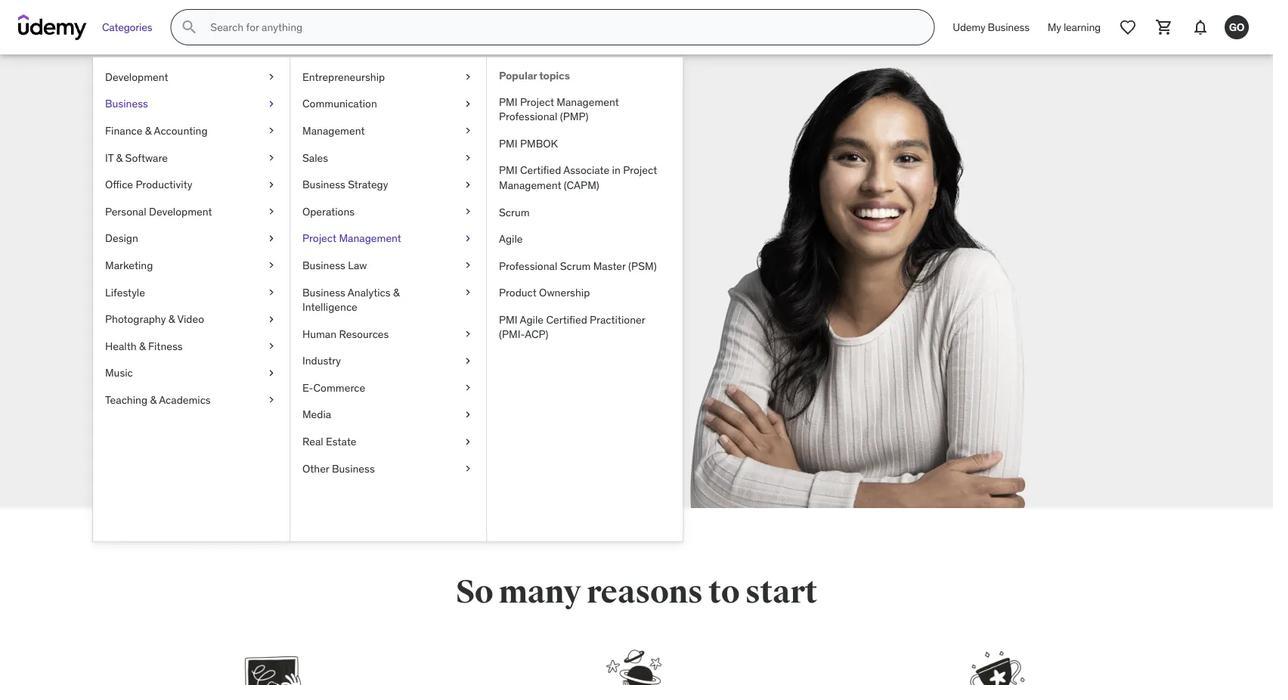 Task type: vqa. For each thing, say whether or not it's contained in the screenshot.
All Levels
no



Task type: describe. For each thing, give the bounding box(es) containing it.
human resources
[[303, 327, 389, 341]]

health
[[105, 339, 137, 353]]

teaching & academics
[[105, 393, 211, 407]]

photography & video
[[105, 312, 204, 326]]

operations
[[303, 205, 355, 218]]

estate
[[326, 435, 357, 448]]

personal
[[105, 205, 146, 218]]

personal development
[[105, 205, 212, 218]]

popular
[[499, 69, 537, 82]]

get started
[[268, 344, 331, 360]]

reasons
[[587, 573, 703, 612]]

xsmall image for business
[[265, 97, 278, 111]]

project inside pmi project management professional (pmp)
[[520, 95, 554, 108]]

health & fitness
[[105, 339, 183, 353]]

industry
[[303, 354, 341, 368]]

wishlist image
[[1119, 18, 1138, 36]]

business strategy
[[303, 178, 388, 191]]

music
[[105, 366, 133, 380]]

law
[[348, 258, 367, 272]]

design link
[[93, 225, 290, 252]]

own
[[320, 303, 346, 321]]

human resources link
[[290, 321, 486, 348]]

finance
[[105, 124, 143, 137]]

entrepreneurship link
[[290, 64, 486, 90]]

certified inside pmi certified associate in project management (capm)
[[520, 163, 561, 177]]

xsmall image for development
[[265, 70, 278, 84]]

scrum inside scrum link
[[499, 205, 530, 219]]

business right udemy
[[988, 20, 1030, 34]]

teaching
[[105, 393, 148, 407]]

management down communication
[[303, 124, 365, 137]]

management inside pmi certified associate in project management (capm)
[[499, 178, 562, 192]]

product ownership
[[499, 286, 590, 300]]

xsmall image for operations
[[462, 204, 474, 219]]

lifestyle
[[105, 285, 145, 299]]

become
[[179, 283, 232, 301]]

video
[[177, 312, 204, 326]]

e-commerce link
[[290, 374, 486, 401]]

change
[[347, 283, 395, 301]]

pmi agile certified practitioner (pmi-acp)
[[499, 313, 645, 341]]

pmi project management professional (pmp)
[[499, 95, 619, 123]]

e-
[[303, 381, 314, 395]]

pmi certified associate in project management (capm)
[[499, 163, 657, 192]]

business strategy link
[[290, 171, 486, 198]]

master
[[594, 259, 626, 273]]

notifications image
[[1192, 18, 1210, 36]]

xsmall image for marketing
[[265, 258, 278, 273]]

other
[[303, 462, 329, 475]]

an
[[235, 283, 251, 301]]

& inside business analytics & intelligence
[[393, 285, 400, 299]]

pmi for pmi agile certified practitioner (pmi-acp)
[[499, 313, 518, 326]]

photography
[[105, 312, 166, 326]]

business law
[[303, 258, 367, 272]]

xsmall image for entrepreneurship
[[462, 70, 474, 84]]

xsmall image for project management
[[462, 231, 474, 246]]

operations link
[[290, 198, 486, 225]]

xsmall image for management
[[462, 123, 474, 138]]

design
[[105, 231, 138, 245]]

learning
[[1064, 20, 1101, 34]]

marketing
[[105, 258, 153, 272]]

teaching & academics link
[[93, 387, 290, 414]]

(capm)
[[564, 178, 600, 192]]

udemy business
[[953, 20, 1030, 34]]

xsmall image for communication
[[462, 97, 474, 111]]

management inside pmi project management professional (pmp)
[[557, 95, 619, 108]]

analytics
[[348, 285, 391, 299]]

xsmall image for e-commerce
[[462, 381, 474, 395]]

health & fitness link
[[93, 333, 290, 360]]

categories button
[[93, 9, 161, 45]]

(pmp)
[[560, 110, 589, 123]]

categories
[[102, 20, 152, 34]]

xsmall image for media
[[462, 407, 474, 422]]

professional scrum master (psm) link
[[487, 253, 683, 280]]

e-commerce
[[303, 381, 365, 395]]

business law link
[[290, 252, 486, 279]]

personal development link
[[93, 198, 290, 225]]

photography & video link
[[93, 306, 290, 333]]

sales
[[303, 151, 328, 164]]

(psm)
[[629, 259, 657, 273]]

industry link
[[290, 348, 486, 374]]

real
[[303, 435, 323, 448]]

lives
[[179, 303, 207, 321]]

xsmall image for health & fitness
[[265, 339, 278, 354]]

many
[[499, 573, 581, 612]]

finance & accounting
[[105, 124, 208, 137]]

go link
[[1219, 9, 1256, 45]]

my
[[1048, 20, 1062, 34]]

udemy
[[953, 20, 986, 34]]

project management link
[[290, 225, 486, 252]]

human
[[303, 327, 337, 341]]

udemy image
[[18, 14, 87, 40]]

xsmall image for business strategy
[[462, 177, 474, 192]]

xsmall image for business analytics & intelligence
[[462, 285, 474, 300]]

media link
[[290, 401, 486, 428]]

communication
[[303, 97, 377, 110]]

it
[[105, 151, 114, 164]]

office
[[105, 178, 133, 191]]

business for business analytics & intelligence
[[303, 285, 345, 299]]

marketing link
[[93, 252, 290, 279]]

come
[[179, 189, 282, 237]]

xsmall image for personal development
[[265, 204, 278, 219]]

resources
[[339, 327, 389, 341]]

development inside personal development "link"
[[149, 205, 212, 218]]

so many reasons to start
[[456, 573, 818, 612]]

instructor
[[254, 283, 316, 301]]

0 horizontal spatial project
[[303, 231, 337, 245]]

certified inside pmi agile certified practitioner (pmi-acp)
[[546, 313, 587, 326]]

xsmall image for human resources
[[462, 327, 474, 342]]



Task type: locate. For each thing, give the bounding box(es) containing it.
business for business strategy
[[303, 178, 345, 191]]

scrum link
[[487, 199, 683, 226]]

Search for anything text field
[[208, 14, 916, 40]]

product
[[499, 286, 537, 300]]

1 pmi from the top
[[499, 95, 518, 108]]

teach
[[289, 189, 388, 237]]

it & software
[[105, 151, 168, 164]]

agile inside pmi agile certified practitioner (pmi-acp)
[[520, 313, 544, 326]]

development down the office productivity link
[[149, 205, 212, 218]]

scrum down 'pmi pmbok'
[[499, 205, 530, 219]]

pmi for pmi pmbok
[[499, 137, 518, 150]]

& right analytics
[[393, 285, 400, 299]]

& right it
[[116, 151, 123, 164]]

intelligence
[[303, 300, 358, 314]]

3 pmi from the top
[[499, 163, 518, 177]]

xsmall image inside development link
[[265, 70, 278, 84]]

business up operations
[[303, 178, 345, 191]]

1 vertical spatial certified
[[546, 313, 587, 326]]

pmi down 'pmi pmbok'
[[499, 163, 518, 177]]

scrum down agile link
[[560, 259, 591, 273]]

your
[[289, 303, 316, 321]]

xsmall image inside marketing link
[[265, 258, 278, 273]]

0 vertical spatial development
[[105, 70, 168, 84]]

started
[[290, 344, 331, 360]]

popular topics
[[499, 69, 570, 82]]

pmi pmbok
[[499, 137, 558, 150]]

pmi inside pmi project management professional (pmp)
[[499, 95, 518, 108]]

development link
[[93, 64, 290, 90]]

acp)
[[525, 328, 549, 341]]

project management
[[303, 231, 402, 245]]

agile up product
[[499, 232, 523, 246]]

agile
[[499, 232, 523, 246], [520, 313, 544, 326]]

business for business law
[[303, 258, 345, 272]]

& for software
[[116, 151, 123, 164]]

my learning link
[[1039, 9, 1110, 45]]

pmbok
[[520, 137, 558, 150]]

certified down pmbok
[[520, 163, 561, 177]]

business inside business analytics & intelligence
[[303, 285, 345, 299]]

software
[[125, 151, 168, 164]]

xsmall image inside the office productivity link
[[265, 177, 278, 192]]

business down 'estate'
[[332, 462, 375, 475]]

1 vertical spatial project
[[623, 163, 657, 177]]

xsmall image inside business analytics & intelligence "link"
[[462, 285, 474, 300]]

office productivity link
[[93, 171, 290, 198]]

management up 'law'
[[339, 231, 402, 245]]

xsmall image inside human resources link
[[462, 327, 474, 342]]

professional up 'pmi pmbok'
[[499, 110, 558, 123]]

pmi pmbok link
[[487, 130, 683, 157]]

accounting
[[154, 124, 208, 137]]

so
[[456, 573, 493, 612]]

0 vertical spatial certified
[[520, 163, 561, 177]]

scrum inside professional scrum master (psm) link
[[560, 259, 591, 273]]

& left video
[[168, 312, 175, 326]]

xsmall image for real estate
[[462, 434, 474, 449]]

xsmall image inside "finance & accounting" link
[[265, 123, 278, 138]]

1 horizontal spatial scrum
[[560, 259, 591, 273]]

xsmall image for sales
[[462, 150, 474, 165]]

0 vertical spatial professional
[[499, 110, 558, 123]]

certified
[[520, 163, 561, 177], [546, 313, 587, 326]]

& right "teaching"
[[150, 393, 157, 407]]

shopping cart with 0 items image
[[1156, 18, 1174, 36]]

xsmall image for lifestyle
[[265, 285, 278, 300]]

xsmall image inside lifestyle link
[[265, 285, 278, 300]]

1 professional from the top
[[499, 110, 558, 123]]

lifestyle link
[[93, 279, 290, 306]]

& right finance
[[145, 124, 152, 137]]

business up and
[[303, 258, 345, 272]]

other business link
[[290, 455, 486, 482]]

xsmall image
[[462, 70, 474, 84], [265, 123, 278, 138], [265, 150, 278, 165], [462, 150, 474, 165], [265, 177, 278, 192], [462, 231, 474, 246], [462, 258, 474, 273], [265, 285, 278, 300], [265, 339, 278, 354], [462, 354, 474, 368], [462, 381, 474, 395], [265, 393, 278, 407], [462, 407, 474, 422], [462, 461, 474, 476]]

commerce
[[314, 381, 365, 395]]

xsmall image for music
[[265, 366, 278, 381]]

pmi down the popular
[[499, 95, 518, 108]]

professional scrum master (psm)
[[499, 259, 657, 273]]

other business
[[303, 462, 375, 475]]

business analytics & intelligence
[[303, 285, 400, 314]]

management up (pmp)
[[557, 95, 619, 108]]

2 vertical spatial project
[[303, 231, 337, 245]]

1 vertical spatial development
[[149, 205, 212, 218]]

xsmall image inside management link
[[462, 123, 474, 138]]

0 vertical spatial scrum
[[499, 205, 530, 219]]

project right the in
[[623, 163, 657, 177]]

management down 'pmi pmbok'
[[499, 178, 562, 192]]

0 horizontal spatial scrum
[[499, 205, 530, 219]]

4 pmi from the top
[[499, 313, 518, 326]]

pmi for pmi project management professional (pmp)
[[499, 95, 518, 108]]

professional up product
[[499, 259, 558, 273]]

topics
[[539, 69, 570, 82]]

xsmall image inside personal development "link"
[[265, 204, 278, 219]]

& for fitness
[[139, 339, 146, 353]]

business inside 'link'
[[332, 462, 375, 475]]

0 vertical spatial project
[[520, 95, 554, 108]]

xsmall image for it & software
[[265, 150, 278, 165]]

xsmall image for photography & video
[[265, 312, 278, 327]]

xsmall image inside design link
[[265, 231, 278, 246]]

& right health
[[139, 339, 146, 353]]

xsmall image inside the 'communication' link
[[462, 97, 474, 111]]

xsmall image for teaching & academics
[[265, 393, 278, 407]]

finance & accounting link
[[93, 117, 290, 144]]

sales link
[[290, 144, 486, 171]]

management
[[557, 95, 619, 108], [303, 124, 365, 137], [499, 178, 562, 192], [339, 231, 402, 245]]

2 horizontal spatial project
[[623, 163, 657, 177]]

xsmall image for office productivity
[[265, 177, 278, 192]]

associate
[[564, 163, 610, 177]]

xsmall image inside music link
[[265, 366, 278, 381]]

xsmall image inside teaching & academics link
[[265, 393, 278, 407]]

xsmall image inside business law link
[[462, 258, 474, 273]]

fitness
[[148, 339, 183, 353]]

xsmall image inside 'real estate' link
[[462, 434, 474, 449]]

strategy
[[348, 178, 388, 191]]

—
[[211, 303, 223, 321]]

office productivity
[[105, 178, 192, 191]]

with
[[179, 231, 259, 278]]

development
[[105, 70, 168, 84], [149, 205, 212, 218]]

and
[[320, 283, 344, 301]]

2 professional from the top
[[499, 259, 558, 273]]

development inside development link
[[105, 70, 168, 84]]

certified down 'ownership'
[[546, 313, 587, 326]]

to
[[709, 573, 740, 612]]

pmi left pmbok
[[499, 137, 518, 150]]

1 vertical spatial scrum
[[560, 259, 591, 273]]

project inside pmi certified associate in project management (capm)
[[623, 163, 657, 177]]

xsmall image inside business strategy link
[[462, 177, 474, 192]]

get started link
[[179, 334, 421, 370]]

1 vertical spatial professional
[[499, 259, 558, 273]]

xsmall image for finance & accounting
[[265, 123, 278, 138]]

xsmall image for design
[[265, 231, 278, 246]]

development down categories dropdown button
[[105, 70, 168, 84]]

& for academics
[[150, 393, 157, 407]]

professional inside pmi project management professional (pmp)
[[499, 110, 558, 123]]

xsmall image inside industry link
[[462, 354, 474, 368]]

xsmall image inside 'entrepreneurship' link
[[462, 70, 474, 84]]

real estate link
[[290, 428, 486, 455]]

ownership
[[539, 286, 590, 300]]

in
[[612, 163, 621, 177]]

xsmall image inside the health & fitness link
[[265, 339, 278, 354]]

business up finance
[[105, 97, 148, 110]]

xsmall image inside media "link"
[[462, 407, 474, 422]]

business
[[988, 20, 1030, 34], [105, 97, 148, 110], [303, 178, 345, 191], [303, 258, 345, 272], [303, 285, 345, 299], [332, 462, 375, 475]]

1 vertical spatial agile
[[520, 313, 544, 326]]

business link
[[93, 90, 290, 117]]

project management element
[[486, 57, 683, 542]]

pmi
[[499, 95, 518, 108], [499, 137, 518, 150], [499, 163, 518, 177], [499, 313, 518, 326]]

business up intelligence
[[303, 285, 345, 299]]

1 horizontal spatial project
[[520, 95, 554, 108]]

business for business
[[105, 97, 148, 110]]

xsmall image inside 'e-commerce' link
[[462, 381, 474, 395]]

productivity
[[136, 178, 192, 191]]

entrepreneurship
[[303, 70, 385, 84]]

project down popular topics
[[520, 95, 554, 108]]

pmi up (pmi-
[[499, 313, 518, 326]]

xsmall image inside project management link
[[462, 231, 474, 246]]

pmi inside pmi certified associate in project management (capm)
[[499, 163, 518, 177]]

xsmall image for industry
[[462, 354, 474, 368]]

xsmall image for business law
[[462, 258, 474, 273]]

agile up acp)
[[520, 313, 544, 326]]

come teach with us become an instructor and change lives — including your own
[[179, 189, 395, 321]]

project
[[520, 95, 554, 108], [623, 163, 657, 177], [303, 231, 337, 245]]

xsmall image inside operations link
[[462, 204, 474, 219]]

xsmall image inside other business 'link'
[[462, 461, 474, 476]]

0 vertical spatial agile
[[499, 232, 523, 246]]

xsmall image for other business
[[462, 461, 474, 476]]

real estate
[[303, 435, 357, 448]]

xsmall image inside business link
[[265, 97, 278, 111]]

2 pmi from the top
[[499, 137, 518, 150]]

my learning
[[1048, 20, 1101, 34]]

submit search image
[[180, 18, 198, 36]]

(pmi-
[[499, 328, 525, 341]]

pmi project management professional (pmp) link
[[487, 88, 683, 130]]

academics
[[159, 393, 211, 407]]

professional
[[499, 110, 558, 123], [499, 259, 558, 273]]

udemy business link
[[944, 9, 1039, 45]]

project down operations
[[303, 231, 337, 245]]

xsmall image inside sales link
[[462, 150, 474, 165]]

& for accounting
[[145, 124, 152, 137]]

us
[[266, 231, 306, 278]]

xsmall image inside it & software link
[[265, 150, 278, 165]]

pmi for pmi certified associate in project management (capm)
[[499, 163, 518, 177]]

management link
[[290, 117, 486, 144]]

pmi inside pmi agile certified practitioner (pmi-acp)
[[499, 313, 518, 326]]

xsmall image
[[265, 70, 278, 84], [265, 97, 278, 111], [462, 97, 474, 111], [462, 123, 474, 138], [462, 177, 474, 192], [265, 204, 278, 219], [462, 204, 474, 219], [265, 231, 278, 246], [265, 258, 278, 273], [462, 285, 474, 300], [265, 312, 278, 327], [462, 327, 474, 342], [265, 366, 278, 381], [462, 434, 474, 449]]

xsmall image inside photography & video link
[[265, 312, 278, 327]]

& for video
[[168, 312, 175, 326]]



